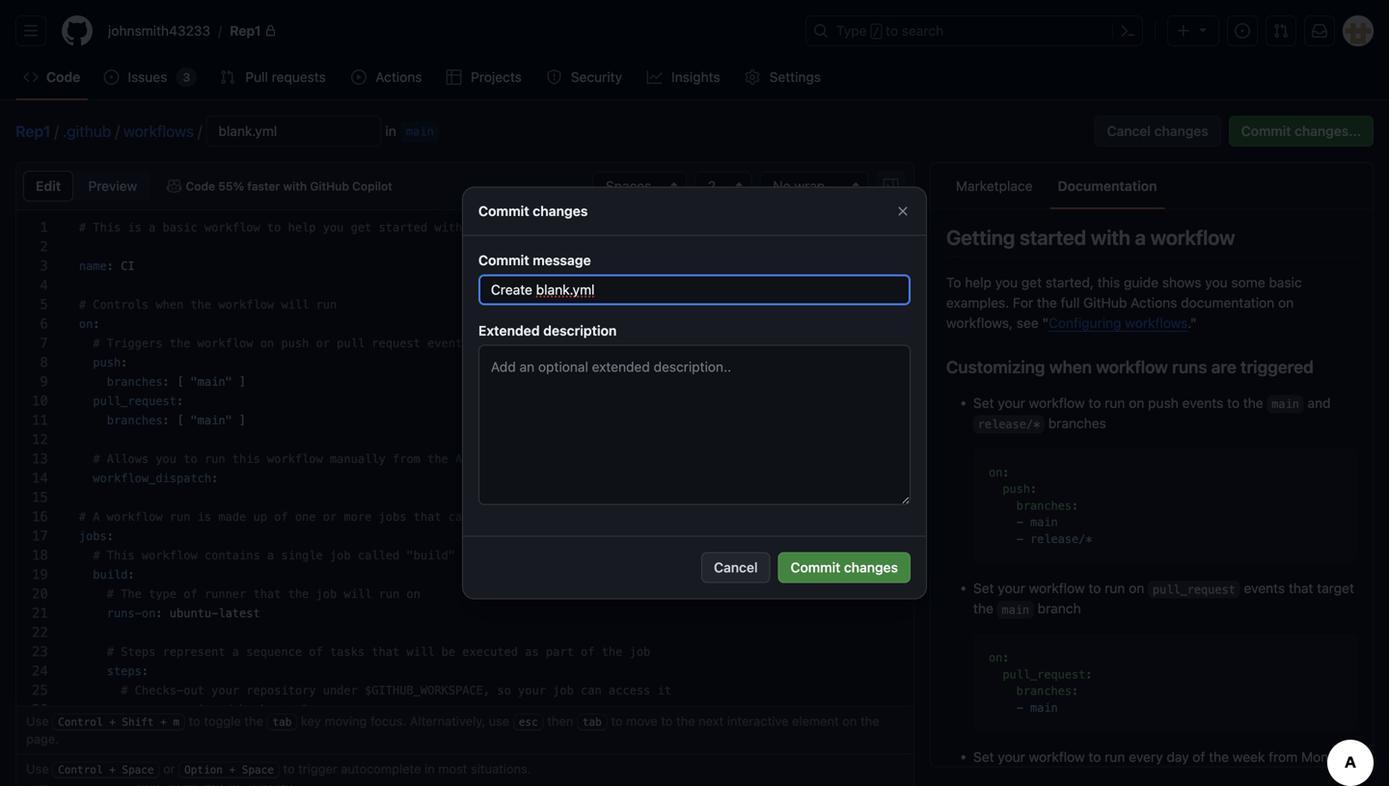 Task type: describe. For each thing, give the bounding box(es) containing it.
out
[[184, 684, 204, 697]]

push left pull
[[281, 337, 309, 350]]

that up latest
[[253, 587, 281, 601]]

latest
[[218, 607, 260, 620]]

or inside the "# controls when the workflow will run on : # triggers the workflow on push or pull request events but only for the "main" branch push : branches : [ "main" ] pull_request : branches : [ "main" ]"
[[316, 337, 330, 350]]

1 horizontal spatial started
[[1020, 225, 1086, 249]]

workflow inside # allows you to run this workflow manually from the actions tab workflow_dispatch :
[[267, 452, 323, 466]]

: inside : pull_request
[[1003, 651, 1010, 665]]

the left next
[[676, 714, 695, 729]]

checks-
[[135, 684, 184, 697]]

runs
[[1172, 357, 1207, 377]]

1 ] from the top
[[239, 375, 246, 389]]

get inside text field
[[351, 221, 372, 234]]

the inside use control + shift + m to toggle the tab key moving focus. alternatively, use esc then tab
[[244, 714, 263, 729]]

at
[[1031, 770, 1043, 785]]

1
[[40, 219, 48, 235]]

: inside # runs a single command using the runners shell - name : run a one-line script
[[163, 761, 170, 775]]

a up run
[[170, 742, 177, 755]]

pull requests
[[245, 69, 326, 85]]

customizing when workflow runs are triggered
[[946, 357, 1314, 377]]

"build"
[[407, 549, 455, 562]]

security
[[571, 69, 622, 85]]

extended
[[478, 323, 540, 339]]

23
[[32, 644, 48, 660]]

interactive
[[727, 714, 789, 729]]

the inside to help you get started, this guide shows you some basic examples. for the full github actions documentation on workflows, see "
[[1037, 295, 1057, 311]]

cancel changes
[[1107, 123, 1209, 139]]

+ right 29
[[109, 765, 116, 777]]

the inside # a workflow run is made up of one or more jobs that can run sequentially or in parallel jobs : # this workflow contains a single job called "build" build : # the type of runner that the job will run on runs-on : ubuntu-latest
[[288, 587, 309, 601]]

use
[[489, 714, 510, 729]]

commit changes button
[[778, 552, 911, 583]]

commit changes...
[[1241, 123, 1361, 139]]

0 vertical spatial jobs
[[379, 510, 407, 524]]

19
[[32, 567, 48, 583]]

1 vertical spatial changes
[[533, 203, 588, 219]]

main branch
[[1002, 601, 1081, 617]]

set for set your workflow to run on push events to the
[[973, 395, 994, 411]]

workflow up the shows
[[1151, 225, 1235, 249]]

autocomplete
[[341, 762, 421, 777]]

week
[[1233, 749, 1265, 765]]

set your workflow to run every day of the week from monday to friday at 2:00 utc
[[973, 749, 1351, 785]]

commit changes dialog
[[463, 188, 926, 599]]

changes for cancel changes link
[[1154, 123, 1209, 139]]

2 space from the left
[[242, 765, 274, 777]]

- inside # steps represent a sequence of tasks that will be executed as part of the job steps : # checks-out your repository under $github_workspace, so your job can access it - uses : actions/checkout@v3
[[121, 703, 128, 717]]

# down build
[[107, 587, 114, 601]]

job up access
[[630, 645, 650, 659]]

to down "are"
[[1227, 395, 1240, 411]]

# inside # allows you to run this workflow manually from the actions tab workflow_dispatch :
[[93, 452, 100, 466]]

push inside set your workflow to run on push events to the main and release/* branches
[[1148, 395, 1179, 411]]

get inside to help you get started, this guide shows you some basic examples. for the full github actions documentation on workflows, see "
[[1021, 274, 1042, 290]]

10
[[32, 393, 48, 409]]

on inside set your workflow to run on push events to the main and release/* branches
[[1129, 395, 1144, 411]]

situations.
[[471, 762, 531, 777]]

1 2 3 4 5 6 7 8 9 10 11 12 13 14 15 16 17 18 19 20 21 22 23 24 25 26 27 28 29
[[32, 219, 48, 776]]

preview
[[88, 178, 137, 194]]

list containing johnsmith43233 /
[[100, 15, 794, 46]]

documentation
[[1058, 178, 1157, 194]]

# allows you to run this workflow manually from the actions tab workflow_dispatch :
[[79, 452, 532, 485]]

- inside # runs a single command using the runners shell - name : run a one-line script
[[121, 761, 128, 775]]

configuring
[[1049, 315, 1121, 331]]

events inside the "# controls when the workflow will run on : # triggers the workflow on push or pull request events but only for the "main" branch push : branches : [ "main" ] pull_request : branches : [ "main" ]"
[[427, 337, 469, 350]]

push down triggers
[[93, 356, 121, 369]]

control for or
[[58, 765, 103, 777]]

started,
[[1046, 274, 1094, 290]]

# inside # runs a single command using the runners shell - name : run a one-line script
[[121, 742, 128, 755]]

+ left line
[[229, 765, 236, 777]]

1 vertical spatial "main"
[[190, 375, 232, 389]]

workflow up main branch
[[1029, 580, 1085, 596]]

gear image
[[745, 69, 760, 85]]

# left controls
[[79, 298, 86, 312]]

the right triggers
[[170, 337, 190, 350]]

that inside # steps represent a sequence of tasks that will be executed as part of the job steps : # checks-out your repository under $github_workspace, so your job can access it - uses : actions/checkout@v3
[[372, 645, 400, 659]]

more
[[344, 510, 372, 524]]

ubuntu-
[[170, 607, 218, 620]]

allows
[[107, 452, 149, 466]]

or right sequentially
[[595, 510, 609, 524]]

# right 1
[[79, 221, 86, 234]]

faster
[[247, 179, 280, 193]]

3 inside 1 2 3 4 5 6 7 8 9 10 11 12 13 14 15 16 17 18 19 20 21 22 23 24 25 26 27 28 29
[[40, 258, 48, 274]]

of right part
[[581, 645, 595, 659]]

part
[[546, 645, 574, 659]]

johnsmith43233 link
[[100, 15, 218, 46]]

to down customizing when workflow runs are triggered on the top
[[1089, 395, 1101, 411]]

events that target the
[[973, 580, 1354, 617]]

then
[[547, 714, 573, 729]]

a right run
[[204, 761, 211, 775]]

main for main branch
[[1002, 603, 1029, 617]]

to down the code 55% faster with github copilot popup button
[[267, 221, 281, 234]]

sequence
[[246, 645, 302, 659]]

list containing marketplace
[[946, 167, 1165, 205]]

main link
[[400, 121, 440, 142]]

14
[[32, 470, 48, 486]]

2 vertical spatial "main"
[[190, 414, 232, 427]]

main for main - release/*
[[1030, 516, 1058, 529]]

/ for johnsmith43233
[[218, 23, 222, 39]]

cancel for cancel changes
[[1107, 123, 1151, 139]]

the inside events that target the
[[973, 601, 994, 617]]

+ left m at the bottom left of the page
[[160, 717, 167, 729]]

: - for branches
[[989, 499, 1079, 529]]

0 vertical spatial is
[[128, 221, 142, 234]]

actions link
[[343, 63, 431, 92]]

: pull_request
[[989, 651, 1086, 681]]

insights link
[[639, 63, 729, 92]]

# up build
[[93, 549, 100, 562]]

to right move
[[661, 714, 673, 729]]

m
[[173, 717, 179, 729]]

your for set your workflow to run on pull_request
[[998, 580, 1025, 596]]

access
[[609, 684, 650, 697]]

configuring workflows ."
[[1049, 315, 1197, 331]]

0 vertical spatial rep1 link
[[222, 15, 284, 46]]

johnsmith43233 /
[[108, 23, 222, 39]]

branches up main - release/*
[[1016, 499, 1072, 513]]

22
[[32, 625, 48, 641]]

to down main - release/*
[[1089, 580, 1101, 596]]

be
[[441, 645, 455, 659]]

0 vertical spatial this
[[93, 221, 121, 234]]

code for code 55% faster with github copilot
[[186, 179, 215, 193]]

6
[[40, 316, 48, 332]]

workflow right a
[[107, 510, 163, 524]]

it
[[657, 684, 671, 697]]

# controls when the workflow will run on : # triggers the workflow on push or pull request events but only for the "main" branch push : branches : [ "main" ] pull_request : branches : [ "main" ]
[[79, 298, 685, 427]]

0 vertical spatial in
[[385, 123, 396, 139]]

# down steps
[[121, 684, 128, 697]]

workflow down configuring workflows ."
[[1096, 357, 1168, 377]]

# left a
[[79, 510, 86, 524]]

control for +
[[58, 717, 103, 729]]

the inside # allows you to run this workflow manually from the actions tab workflow_dispatch :
[[427, 452, 448, 466]]

so
[[497, 684, 511, 697]]

alternatively,
[[410, 714, 485, 729]]

a down 'preview' 'button' at the top
[[149, 221, 156, 234]]

guide
[[1124, 274, 1159, 290]]

can inside # a workflow run is made up of one or more jobs that can run sequentially or in parallel jobs : # this workflow contains a single job called "build" build : # the type of runner that the job will run on runs-on : ubuntu-latest
[[448, 510, 469, 524]]

: inside # allows you to run this workflow manually from the actions tab workflow_dispatch :
[[211, 472, 218, 485]]

4
[[40, 277, 48, 293]]

to inside use control + shift + m to toggle the tab key moving focus. alternatively, use esc then tab
[[189, 714, 200, 729]]

called
[[358, 549, 400, 562]]

use control + shift + m to toggle the tab key moving focus. alternatively, use esc then tab
[[26, 714, 602, 729]]

from inside # allows you to run this workflow manually from the actions tab workflow_dispatch :
[[393, 452, 420, 466]]

0 vertical spatial name
[[79, 260, 107, 273]]

release/* inside set your workflow to run on push events to the main and release/* branches
[[978, 418, 1040, 431]]

key
[[301, 714, 321, 729]]

13
[[32, 451, 48, 467]]

set inside 'set your workflow to run every day of the week from monday to friday at 2:00 utc'
[[973, 749, 994, 765]]

executed
[[462, 645, 518, 659]]

runners
[[358, 742, 407, 755]]

# left triggers
[[93, 337, 100, 350]]

17
[[32, 528, 48, 544]]

branches down triggers
[[107, 375, 163, 389]]

search
[[902, 23, 944, 39]]

projects
[[471, 69, 522, 85]]

changes for commit changes button
[[844, 560, 898, 575]]

on inside to move to the next interactive element on the page.
[[842, 714, 857, 729]]

cancel button
[[701, 552, 770, 583]]

0 horizontal spatial started
[[379, 221, 427, 234]]

the inside set your workflow to run on push events to the main and release/* branches
[[1243, 395, 1263, 411]]

job up tasks
[[316, 587, 337, 601]]

single inside # runs a single command using the runners shell - name : run a one-line script
[[184, 742, 225, 755]]

for
[[539, 337, 560, 350]]

close image
[[895, 204, 911, 219]]

- inside main - release/*
[[1016, 532, 1023, 546]]

.github
[[63, 122, 111, 140]]

a inside # a workflow run is made up of one or more jobs that can run sequentially or in parallel jobs : # this workflow contains a single job called "build" build : # the type of runner that the job will run on runs-on : ubuntu-latest
[[267, 549, 274, 562]]

utc
[[1079, 770, 1107, 785]]

0 horizontal spatial basic
[[163, 221, 197, 234]]

: - for branch
[[989, 685, 1079, 715]]

workflow up type
[[142, 549, 197, 562]]

shell
[[414, 742, 448, 755]]

element
[[792, 714, 839, 729]]

git pull request image
[[220, 69, 236, 85]]

lock image
[[265, 25, 276, 37]]

the right element at the bottom
[[860, 714, 879, 729]]

pull
[[337, 337, 365, 350]]

you inside # allows you to run this workflow manually from the actions tab workflow_dispatch :
[[156, 452, 177, 466]]

script
[[281, 761, 323, 775]]

copilot
[[352, 179, 392, 193]]

controls
[[93, 298, 149, 312]]

notifications image
[[1312, 23, 1327, 39]]

of left tasks
[[309, 645, 323, 659]]

rep1 / .github / workflows
[[15, 122, 194, 140]]

workflow right triggers
[[197, 337, 253, 350]]

that up "build"
[[414, 510, 441, 524]]

name : ci
[[79, 260, 135, 273]]

branches inside set your workflow to run on push events to the main and release/* branches
[[1048, 415, 1106, 431]]

your right the so
[[518, 684, 546, 697]]

branch inside the "# controls when the workflow will run on : # triggers the workflow on push or pull request events but only for the "main" branch push : branches : [ "main" ] pull_request : branches : [ "main" ]"
[[644, 337, 685, 350]]

workflow down 55%
[[204, 221, 260, 234]]

a
[[93, 510, 100, 524]]

a inside # steps represent a sequence of tasks that will be executed as part of the job steps : # checks-out your repository under $github_workspace, so your job can access it - uses : actions/checkout@v3
[[232, 645, 239, 659]]

next
[[699, 714, 724, 729]]

examples.
[[946, 295, 1009, 311]]

you down 'code 55% faster with github copilot'
[[323, 221, 344, 234]]

a up guide
[[1135, 225, 1146, 249]]

your up actions/checkout@v3
[[211, 684, 239, 697]]

git pull request image
[[1273, 23, 1289, 39]]

moving
[[324, 714, 367, 729]]

to left move
[[611, 714, 623, 729]]

github inside popup button
[[310, 179, 349, 193]]

the inside 'set your workflow to run every day of the week from monday to friday at 2:00 utc'
[[1209, 749, 1229, 765]]

will inside # a workflow run is made up of one or more jobs that can run sequentially or in parallel jobs : # this workflow contains a single job called "build" build : # the type of runner that the job will run on runs-on : ubuntu-latest
[[344, 587, 372, 601]]

# runs a single command using the runners shell - name : run a one-line script
[[79, 742, 448, 775]]

that inside events that target the
[[1289, 580, 1313, 596]]

0 horizontal spatial jobs
[[79, 530, 107, 543]]

preview button
[[75, 171, 151, 202]]

release/* inside main - release/*
[[1030, 532, 1092, 546]]

1 vertical spatial rep1 link
[[15, 122, 51, 140]]

configuring workflows link
[[1049, 315, 1188, 331]]

single inside # a workflow run is made up of one or more jobs that can run sequentially or in parallel jobs : # this workflow contains a single job called "build" build : # the type of runner that the job will run on runs-on : ubuntu-latest
[[281, 549, 323, 562]]

actions inside # allows you to run this workflow manually from the actions tab workflow_dispatch :
[[455, 452, 504, 466]]

/ for rep1
[[54, 122, 59, 140]]

code 55% faster with github copilot
[[186, 179, 392, 193]]

build
[[93, 568, 128, 582]]

code image
[[23, 69, 39, 85]]

cancel for cancel
[[714, 560, 758, 575]]

see
[[1017, 315, 1039, 331]]

/ right workflows link
[[198, 122, 202, 140]]

2 horizontal spatial with
[[1091, 225, 1131, 249]]

type
[[836, 23, 867, 39]]



Task type: vqa. For each thing, say whether or not it's contained in the screenshot.
close image
yes



Task type: locate. For each thing, give the bounding box(es) containing it.
push up main - release/*
[[1003, 483, 1030, 496]]

commit right cancel button
[[791, 560, 840, 575]]

3 up 4
[[40, 258, 48, 274]]

0 horizontal spatial with
[[283, 179, 307, 193]]

: -
[[989, 499, 1079, 529], [989, 685, 1079, 715]]

1 horizontal spatial when
[[1049, 357, 1092, 377]]

started up started, in the top right of the page
[[1020, 225, 1086, 249]]

$github_workspace,
[[365, 684, 490, 697]]

set for set your workflow to run on
[[973, 580, 994, 596]]

0 vertical spatial from
[[393, 452, 420, 466]]

can left access
[[581, 684, 602, 697]]

space down the runs
[[122, 765, 154, 777]]

the up command
[[244, 714, 263, 729]]

1 horizontal spatial list
[[946, 167, 1165, 205]]

workflow inside 'set your workflow to run every day of the week from monday to friday at 2:00 utc'
[[1029, 749, 1085, 765]]

0 horizontal spatial cancel
[[714, 560, 758, 575]]

triggered
[[1241, 357, 1314, 377]]

this for started,
[[1098, 274, 1120, 290]]

command palette image
[[1120, 23, 1135, 39]]

0 horizontal spatial list
[[100, 15, 794, 46]]

2 set from the top
[[973, 580, 994, 596]]

the right for
[[567, 337, 588, 350]]

help
[[288, 221, 316, 234], [965, 274, 992, 290]]

set inside set your workflow to run on push events to the main and release/* branches
[[973, 395, 994, 411]]

github left copilot
[[310, 179, 349, 193]]

single down one
[[281, 549, 323, 562]]

1 vertical spatial this
[[232, 452, 260, 466]]

.github link
[[63, 122, 111, 140]]

0 vertical spatial workflows
[[123, 122, 194, 140]]

target
[[1317, 580, 1354, 596]]

1 horizontal spatial workflows
[[1125, 315, 1188, 331]]

1 horizontal spatial tab
[[511, 452, 532, 466]]

name
[[79, 260, 107, 273], [135, 761, 163, 775]]

basic inside to help you get started, this guide shows you some basic examples. for the full github actions documentation on workflows, see "
[[1269, 274, 1302, 290]]

help down 'code 55% faster with github copilot'
[[288, 221, 316, 234]]

1 horizontal spatial 3
[[183, 70, 190, 84]]

full
[[1061, 295, 1080, 311]]

20
[[32, 586, 48, 602]]

events down runs
[[1182, 395, 1224, 411]]

0 horizontal spatial is
[[128, 221, 142, 234]]

commit inside button
[[1241, 123, 1291, 139]]

pull_request inside set your workflow to run on pull_request
[[1153, 583, 1236, 596]]

when right controls
[[156, 298, 184, 312]]

main inside main - release/*
[[1030, 516, 1058, 529]]

johnsmith43233
[[108, 23, 210, 39]]

started down copilot
[[379, 221, 427, 234]]

9
[[40, 374, 48, 390]]

to inside use control + space or option + space to trigger autocomplete in most situations.
[[283, 762, 295, 777]]

run inside set your workflow to run on push events to the main and release/* branches
[[1105, 395, 1125, 411]]

rep1 for rep1
[[230, 23, 261, 39]]

will inside # steps represent a sequence of tasks that will be executed as part of the job steps : # checks-out your repository under $github_workspace, so your job can access it - uses : actions/checkout@v3
[[407, 645, 434, 659]]

tab
[[511, 452, 532, 466], [272, 717, 292, 729], [583, 717, 602, 729]]

push inside : push
[[1003, 483, 1030, 496]]

code
[[46, 69, 80, 85], [186, 179, 215, 193]]

Add an optional extended description.. text field
[[479, 346, 910, 504]]

1 vertical spatial when
[[1049, 357, 1092, 377]]

/ left .github
[[54, 122, 59, 140]]

1 horizontal spatial name
[[135, 761, 163, 775]]

/ right type on the right top
[[873, 25, 880, 39]]

on inside to help you get started, this guide shows you some basic examples. for the full github actions documentation on workflows, see "
[[1278, 295, 1294, 311]]

in left main link
[[385, 123, 396, 139]]

use
[[26, 714, 49, 729], [26, 762, 49, 777]]

29
[[32, 760, 48, 776]]

job left called
[[330, 549, 351, 562]]

in down the shell
[[425, 762, 435, 777]]

workflow inside set your workflow to run on push events to the main and release/* branches
[[1029, 395, 1085, 411]]

1 horizontal spatial help
[[965, 274, 992, 290]]

request
[[372, 337, 420, 350]]

12
[[32, 432, 48, 448]]

a left the 'sequence'
[[232, 645, 239, 659]]

the down triggered
[[1243, 395, 1263, 411]]

events inside set your workflow to run on push events to the main and release/* branches
[[1182, 395, 1224, 411]]

will inside the "# controls when the workflow will run on : # triggers the workflow on push or pull request events but only for the "main" branch push : branches : [ "main" ] pull_request : branches : [ "main" ]"
[[281, 298, 309, 312]]

you up for
[[995, 274, 1018, 290]]

requests
[[272, 69, 326, 85]]

insights
[[671, 69, 720, 85]]

0 vertical spatial 3
[[183, 70, 190, 84]]

main for main
[[1030, 701, 1058, 715]]

1 horizontal spatial from
[[1269, 749, 1298, 765]]

to down using
[[283, 762, 295, 777]]

with inside the code 55% faster with github copilot popup button
[[283, 179, 307, 193]]

2 vertical spatial in
[[425, 762, 435, 777]]

push down runs
[[1148, 395, 1179, 411]]

2 horizontal spatial in
[[616, 510, 630, 524]]

0 vertical spatial single
[[281, 549, 323, 562]]

to up "utc"
[[1089, 749, 1101, 765]]

events inside events that target the
[[1244, 580, 1285, 596]]

tab left key at left bottom
[[272, 717, 292, 729]]

uses
[[135, 703, 163, 717]]

issue opened image
[[104, 69, 119, 85]]

: push
[[989, 466, 1030, 496]]

0 vertical spatial release/*
[[978, 418, 1040, 431]]

use inside use control + shift + m to toggle the tab key moving focus. alternatively, use esc then tab
[[26, 714, 49, 729]]

0 horizontal spatial tab
[[272, 717, 292, 729]]

release/* up set your workflow to run on pull_request
[[1030, 532, 1092, 546]]

in
[[385, 123, 396, 139], [616, 510, 630, 524], [425, 762, 435, 777]]

0 horizontal spatial when
[[156, 298, 184, 312]]

0 horizontal spatial commit changes
[[478, 203, 588, 219]]

: - down : push
[[989, 499, 1079, 529]]

monday
[[1301, 749, 1351, 765]]

1 horizontal spatial with
[[434, 221, 462, 234]]

0 horizontal spatial can
[[448, 510, 469, 524]]

code for code
[[46, 69, 80, 85]]

run inside 'set your workflow to run every day of the week from monday to friday at 2:00 utc'
[[1105, 749, 1125, 765]]

3 set from the top
[[973, 749, 994, 765]]

1 vertical spatial ]
[[239, 414, 246, 427]]

1 horizontal spatial space
[[242, 765, 274, 777]]

1 vertical spatial branch
[[1038, 601, 1081, 617]]

1 horizontal spatial branch
[[1038, 601, 1081, 617]]

this up build
[[107, 549, 135, 562]]

1 horizontal spatial basic
[[1269, 274, 1302, 290]]

this inside # allows you to run this workflow manually from the actions tab workflow_dispatch :
[[232, 452, 260, 466]]

0 vertical spatial commit changes
[[478, 203, 588, 219]]

1 horizontal spatial single
[[281, 549, 323, 562]]

of up ubuntu-
[[184, 587, 197, 601]]

control inside use control + shift + m to toggle the tab key moving focus. alternatively, use esc then tab
[[58, 717, 103, 729]]

0 vertical spatial github
[[310, 179, 349, 193]]

code inside popup button
[[186, 179, 215, 193]]

changes...
[[1295, 123, 1361, 139]]

commit changes
[[478, 203, 588, 219], [791, 560, 898, 575]]

help inside to help you get started, this guide shows you some basic examples. for the full github actions documentation on workflows, see "
[[965, 274, 992, 290]]

0 vertical spatial pull_request
[[93, 395, 177, 408]]

branches down : pull_request
[[1016, 685, 1072, 698]]

File name text field
[[207, 117, 381, 146]]

branches up allows
[[107, 414, 163, 427]]

to inside # allows you to run this workflow manually from the actions tab workflow_dispatch :
[[184, 452, 197, 466]]

1 vertical spatial [
[[177, 414, 184, 427]]

triangle down image
[[1195, 22, 1211, 37]]

0 vertical spatial use
[[26, 714, 49, 729]]

set your workflow to run on push events to the main and release/* branches
[[973, 395, 1331, 431]]

type
[[149, 587, 177, 601]]

1 vertical spatial help
[[965, 274, 992, 290]]

this left guide
[[1098, 274, 1120, 290]]

in left parallel
[[616, 510, 630, 524]]

the
[[121, 587, 142, 601]]

projects link
[[439, 63, 531, 92]]

2 horizontal spatial tab
[[583, 717, 602, 729]]

the right controls
[[190, 298, 211, 312]]

21
[[32, 605, 48, 621]]

# this is a basic workflow to help you get started with actions
[[79, 221, 518, 234]]

to left friday
[[973, 770, 986, 785]]

actions up commit message at the top left
[[469, 221, 518, 234]]

that right tasks
[[372, 645, 400, 659]]

15
[[32, 490, 48, 505]]

1 vertical spatial pull_request
[[1153, 583, 1236, 596]]

commit inside button
[[791, 560, 840, 575]]

use for +
[[26, 714, 49, 729]]

to
[[886, 23, 898, 39], [267, 221, 281, 234], [1089, 395, 1101, 411], [1227, 395, 1240, 411], [184, 452, 197, 466], [1089, 580, 1101, 596], [189, 714, 200, 729], [611, 714, 623, 729], [661, 714, 673, 729], [1089, 749, 1101, 765], [283, 762, 295, 777], [973, 770, 986, 785]]

to left search
[[886, 23, 898, 39]]

1 horizontal spatial commit changes
[[791, 560, 898, 575]]

workflows down issues
[[123, 122, 194, 140]]

27
[[32, 721, 48, 737]]

under
[[323, 684, 358, 697]]

cancel
[[1107, 123, 1151, 139], [714, 560, 758, 575]]

the inside # steps represent a sequence of tasks that will be executed as part of the job steps : # checks-out your repository under $github_workspace, so your job can access it - uses : actions/checkout@v3
[[602, 645, 623, 659]]

steps
[[107, 665, 142, 678]]

cancel inside button
[[714, 560, 758, 575]]

from inside 'set your workflow to run every day of the week from monday to friday at 2:00 utc'
[[1269, 749, 1298, 765]]

0 vertical spatial code
[[46, 69, 80, 85]]

2 vertical spatial will
[[407, 645, 434, 659]]

1 horizontal spatial pull_request
[[1003, 668, 1086, 681]]

name inside # runs a single command using the runners shell - name : run a one-line script
[[135, 761, 163, 775]]

1 horizontal spatial will
[[344, 587, 372, 601]]

actions down guide
[[1131, 295, 1177, 311]]

to move to the next interactive element on the page.
[[26, 714, 879, 747]]

commit up commit message at the top left
[[478, 203, 529, 219]]

homepage image
[[62, 15, 93, 46]]

1 vertical spatial release/*
[[1030, 532, 1092, 546]]

actions/checkout@v3
[[177, 703, 309, 717]]

of right up
[[274, 510, 288, 524]]

from right manually
[[393, 452, 420, 466]]

single up 'option'
[[184, 742, 225, 755]]

2 ] from the top
[[239, 414, 246, 427]]

this for run
[[232, 452, 260, 466]]

0 vertical spatial will
[[281, 298, 309, 312]]

documentation
[[1181, 295, 1275, 311]]

+ left the shift
[[109, 717, 116, 729]]

you up documentation
[[1205, 274, 1228, 290]]

0 horizontal spatial events
[[427, 337, 469, 350]]

1 horizontal spatial this
[[1098, 274, 1120, 290]]

/ inside johnsmith43233 /
[[218, 23, 222, 39]]

one-
[[218, 761, 246, 775]]

run inside # allows you to run this workflow manually from the actions tab workflow_dispatch :
[[204, 452, 225, 466]]

/ inside 'type / to search'
[[873, 25, 880, 39]]

or left run
[[163, 762, 175, 777]]

basic right the some
[[1269, 274, 1302, 290]]

graph image
[[647, 69, 662, 85]]

1 horizontal spatial get
[[1021, 274, 1042, 290]]

1 vertical spatial basic
[[1269, 274, 1302, 290]]

set down main - release/*
[[973, 580, 994, 596]]

github inside to help you get started, this guide shows you some basic examples. for the full github actions documentation on workflows, see "
[[1083, 295, 1127, 311]]

job up 'then'
[[553, 684, 574, 697]]

as
[[525, 645, 539, 659]]

2 vertical spatial events
[[1244, 580, 1285, 596]]

1 use from the top
[[26, 714, 49, 729]]

your up friday
[[998, 749, 1025, 765]]

toggle
[[204, 714, 241, 729]]

run
[[177, 761, 197, 775]]

commit
[[1241, 123, 1291, 139], [478, 203, 529, 219], [478, 252, 529, 268], [791, 560, 840, 575]]

commit changes inside button
[[791, 560, 898, 575]]

shift
[[122, 717, 154, 729]]

plus image
[[1176, 23, 1191, 39]]

ci
[[121, 260, 135, 273]]

1 horizontal spatial is
[[197, 510, 211, 524]]

1 horizontal spatial rep1 link
[[222, 15, 284, 46]]

0 horizontal spatial rep1
[[15, 122, 51, 140]]

can inside # steps represent a sequence of tasks that will be executed as part of the job steps : # checks-out your repository under $github_workspace, so your job can access it - uses : actions/checkout@v3
[[581, 684, 602, 697]]

use for or
[[26, 762, 49, 777]]

/ for type
[[873, 25, 880, 39]]

: - down : pull_request
[[989, 685, 1079, 715]]

your inside 'set your workflow to run every day of the week from monday to friday at 2:00 utc'
[[998, 749, 1025, 765]]

of inside 'set your workflow to run every day of the week from monday to friday at 2:00 utc'
[[1193, 749, 1205, 765]]

0 horizontal spatial github
[[310, 179, 349, 193]]

command
[[232, 742, 281, 755]]

1 horizontal spatial in
[[425, 762, 435, 777]]

1 vertical spatial in
[[616, 510, 630, 524]]

1 space from the left
[[122, 765, 154, 777]]

get up for
[[1021, 274, 1042, 290]]

your for set your workflow to run on push events to the main and release/* branches
[[998, 395, 1025, 411]]

copilot image
[[166, 178, 182, 194]]

use up 'page.'
[[26, 714, 49, 729]]

0 horizontal spatial single
[[184, 742, 225, 755]]

in inside # a workflow run is made up of one or more jobs that can run sequentially or in parallel jobs : # this workflow contains a single job called "build" build : # the type of runner that the job will run on runs-on : ubuntu-latest
[[616, 510, 630, 524]]

none text field containing # this is a basic workflow to help you get started with actions
[[64, 210, 914, 786]]

list
[[100, 15, 794, 46], [946, 167, 1165, 205]]

changes
[[1154, 123, 1209, 139], [533, 203, 588, 219], [844, 560, 898, 575]]

branches
[[107, 375, 163, 389], [107, 414, 163, 427], [1048, 415, 1106, 431], [1016, 499, 1072, 513], [1016, 685, 1072, 698]]

description
[[543, 323, 617, 339]]

some
[[1231, 274, 1265, 290]]

0 horizontal spatial 3
[[40, 258, 48, 274]]

1 vertical spatial jobs
[[79, 530, 107, 543]]

this up name : ci
[[93, 221, 121, 234]]

rep1
[[230, 23, 261, 39], [15, 122, 51, 140]]

you up workflow_dispatch
[[156, 452, 177, 466]]

# left allows
[[93, 452, 100, 466]]

to
[[946, 274, 961, 290]]

changes inside button
[[844, 560, 898, 575]]

use down 28
[[26, 762, 49, 777]]

use inside use control + space or option + space to trigger autocomplete in most situations.
[[26, 762, 49, 777]]

2 use from the top
[[26, 762, 49, 777]]

the inside # runs a single command using the runners shell - name : run a one-line script
[[330, 742, 351, 755]]

2:00
[[1047, 770, 1076, 785]]

1 vertical spatial : -
[[989, 685, 1079, 715]]

table image
[[446, 69, 462, 85]]

1 horizontal spatial changes
[[844, 560, 898, 575]]

with
[[283, 179, 307, 193], [434, 221, 462, 234], [1091, 225, 1131, 249]]

1 vertical spatial will
[[344, 587, 372, 601]]

0 vertical spatial [
[[177, 375, 184, 389]]

shield image
[[546, 69, 562, 85]]

0 horizontal spatial workflows
[[123, 122, 194, 140]]

1 vertical spatial is
[[197, 510, 211, 524]]

workflows link
[[123, 122, 194, 140]]

in inside use control + space or option + space to trigger autocomplete in most situations.
[[425, 762, 435, 777]]

github up configuring workflows link
[[1083, 295, 1127, 311]]

line
[[246, 761, 274, 775]]

1 horizontal spatial rep1
[[230, 23, 261, 39]]

2 : - from the top
[[989, 685, 1079, 715]]

0 vertical spatial changes
[[1154, 123, 1209, 139]]

main inside set your workflow to run on push events to the main and release/* branches
[[1272, 397, 1299, 411]]

this
[[93, 221, 121, 234], [107, 549, 135, 562]]

1 set from the top
[[973, 395, 994, 411]]

commit left changes...
[[1241, 123, 1291, 139]]

0 vertical spatial set
[[973, 395, 994, 411]]

0 vertical spatial "main"
[[595, 337, 637, 350]]

1 vertical spatial code
[[186, 179, 215, 193]]

0 horizontal spatial help
[[288, 221, 316, 234]]

when inside the "# controls when the workflow will run on : # triggers the workflow on push or pull request events but only for the "main" branch push : branches : [ "main" ] pull_request : branches : [ "main" ]"
[[156, 298, 184, 312]]

/ right .github
[[115, 122, 120, 140]]

day
[[1167, 749, 1189, 765]]

1 : - from the top
[[989, 499, 1079, 529]]

1 vertical spatial 3
[[40, 258, 48, 274]]

the up the 'sequence'
[[288, 587, 309, 601]]

0 vertical spatial branch
[[644, 337, 685, 350]]

0 vertical spatial ]
[[239, 375, 246, 389]]

is
[[128, 221, 142, 234], [197, 510, 211, 524]]

help up examples.
[[965, 274, 992, 290]]

jobs
[[379, 510, 407, 524], [79, 530, 107, 543]]

1 control from the top
[[58, 717, 103, 729]]

or right one
[[323, 510, 337, 524]]

rep1 for rep1 / .github / workflows
[[15, 122, 51, 140]]

2 vertical spatial pull_request
[[1003, 668, 1086, 681]]

of
[[274, 510, 288, 524], [184, 587, 197, 601], [309, 645, 323, 659], [581, 645, 595, 659], [1193, 749, 1205, 765]]

."
[[1188, 315, 1197, 331]]

0 horizontal spatial get
[[351, 221, 372, 234]]

play image
[[351, 69, 367, 85]]

tab up sequentially
[[511, 452, 532, 466]]

this inside to help you get started, this guide shows you some basic examples. for the full github actions documentation on workflows, see "
[[1098, 274, 1120, 290]]

3 right issues
[[183, 70, 190, 84]]

1 vertical spatial can
[[581, 684, 602, 697]]

run inside the "# controls when the workflow will run on : # triggers the workflow on push or pull request events but only for the "main" branch push : branches : [ "main" ] pull_request : branches : [ "main" ]"
[[316, 298, 337, 312]]

workflow down the "customizing"
[[1029, 395, 1085, 411]]

on
[[1278, 295, 1294, 311], [79, 317, 93, 331], [260, 337, 274, 350], [1129, 395, 1144, 411], [989, 466, 1003, 479], [1129, 580, 1144, 596], [407, 587, 420, 601], [142, 607, 156, 620], [989, 651, 1003, 665], [842, 714, 857, 729]]

1 vertical spatial commit changes
[[791, 560, 898, 575]]

16
[[32, 509, 48, 525]]

: inside : push
[[1003, 466, 1010, 479]]

Commit message text field
[[479, 275, 910, 304]]

that
[[414, 510, 441, 524], [1289, 580, 1313, 596], [253, 587, 281, 601], [372, 645, 400, 659]]

2 control from the top
[[58, 765, 103, 777]]

actions up sequentially
[[455, 452, 504, 466]]

issue opened image
[[1235, 23, 1250, 39]]

1 horizontal spatial code
[[186, 179, 215, 193]]

from right week
[[1269, 749, 1298, 765]]

edit mode element
[[23, 171, 151, 202]]

main - release/*
[[989, 516, 1092, 546]]

main inside in main
[[406, 125, 434, 138]]

# up steps
[[107, 645, 114, 659]]

or inside use control + space or option + space to trigger autocomplete in most situations.
[[163, 762, 175, 777]]

25
[[32, 683, 48, 698]]

name left ci
[[79, 260, 107, 273]]

1 vertical spatial this
[[107, 549, 135, 562]]

0 horizontal spatial space
[[122, 765, 154, 777]]

1 horizontal spatial can
[[581, 684, 602, 697]]

tab right 'then'
[[583, 717, 602, 729]]

1 vertical spatial cancel
[[714, 560, 758, 575]]

control right 29
[[58, 765, 103, 777]]

26
[[32, 702, 48, 718]]

help panel image
[[883, 178, 899, 194]]

main inside main branch
[[1002, 603, 1029, 617]]

actions inside to help you get started, this guide shows you some basic examples. for the full github actions documentation on workflows, see "
[[1131, 295, 1177, 311]]

2 horizontal spatial will
[[407, 645, 434, 659]]

main left and
[[1272, 397, 1299, 411]]

1 [ from the top
[[177, 375, 184, 389]]

pull_request inside the "# controls when the workflow will run on : # triggers the workflow on push or pull request events but only for the "main" branch push : branches : [ "main" ] pull_request : branches : [ "main" ]"
[[93, 395, 177, 408]]

settings link
[[737, 63, 830, 92]]

actions inside 'link'
[[375, 69, 422, 85]]

None text field
[[64, 210, 914, 786]]

list up the "table" icon
[[100, 15, 794, 46]]

only
[[504, 337, 532, 350]]

0 horizontal spatial will
[[281, 298, 309, 312]]

your down the "customizing"
[[998, 395, 1025, 411]]

2 vertical spatial changes
[[844, 560, 898, 575]]

is inside # a workflow run is made up of one or more jobs that can run sequentially or in parallel jobs : # this workflow contains a single job called "build" build : # the type of runner that the job will run on runs-on : ubuntu-latest
[[197, 510, 211, 524]]

/
[[218, 23, 222, 39], [873, 25, 880, 39], [54, 122, 59, 140], [115, 122, 120, 140], [198, 122, 202, 140]]

1 vertical spatial single
[[184, 742, 225, 755]]

tab inside # allows you to run this workflow manually from the actions tab workflow_dispatch :
[[511, 452, 532, 466]]

your inside set your workflow to run on push events to the main and release/* branches
[[998, 395, 1025, 411]]

0 vertical spatial events
[[427, 337, 469, 350]]

2 [ from the top
[[177, 414, 184, 427]]

to help you get started, this guide shows you some basic examples. for the full github actions documentation on workflows, see "
[[946, 274, 1302, 331]]

0 horizontal spatial pull_request
[[93, 395, 177, 408]]

pull_request inside : pull_request
[[1003, 668, 1086, 681]]

your for set your workflow to run every day of the week from monday to friday at 2:00 utc
[[998, 749, 1025, 765]]

can
[[448, 510, 469, 524], [581, 684, 602, 697]]

trigger
[[298, 762, 337, 777]]

control inside use control + space or option + space to trigger autocomplete in most situations.
[[58, 765, 103, 777]]

0 horizontal spatial from
[[393, 452, 420, 466]]

rep1 link up pull
[[222, 15, 284, 46]]

message
[[533, 252, 591, 268]]

the up "
[[1037, 295, 1057, 311]]

commit changes... button
[[1229, 116, 1374, 147]]

the left main branch
[[973, 601, 994, 617]]

marketplace link
[[946, 167, 1042, 205]]

#
[[79, 221, 86, 234], [79, 298, 86, 312], [93, 337, 100, 350], [93, 452, 100, 466], [79, 510, 86, 524], [93, 549, 100, 562], [107, 587, 114, 601], [107, 645, 114, 659], [121, 684, 128, 697], [121, 742, 128, 755]]

workflow down the # this is a basic workflow to help you get started with actions
[[218, 298, 274, 312]]

this inside # a workflow run is made up of one or more jobs that can run sequentially or in parallel jobs : # this workflow contains a single job called "build" build : # the type of runner that the job will run on runs-on : ubuntu-latest
[[107, 549, 135, 562]]

commit left message
[[478, 252, 529, 268]]



